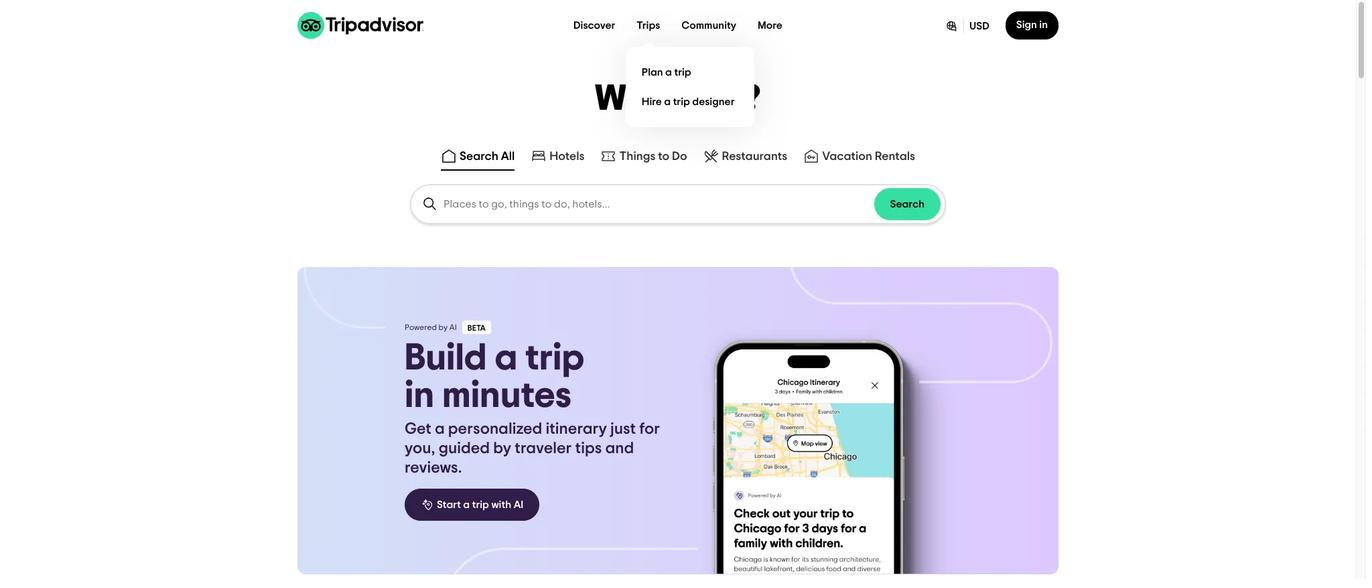 Task type: describe. For each thing, give the bounding box(es) containing it.
build
[[405, 340, 487, 377]]

restaurants button
[[701, 145, 790, 171]]

usd button
[[934, 11, 1000, 40]]

search all
[[460, 151, 515, 163]]

all
[[501, 151, 515, 163]]

a for plan
[[666, 67, 672, 77]]

do
[[672, 151, 687, 163]]

vacation
[[822, 151, 872, 163]]

a right get
[[435, 422, 445, 438]]

in inside build a trip in minutes get a personalized itinerary just for you, guided by traveler tips and reviews.
[[405, 377, 434, 415]]

things to do button
[[598, 145, 690, 171]]

itinerary
[[546, 422, 607, 438]]

hotels
[[550, 151, 585, 163]]

just
[[610, 422, 636, 438]]

trip for plan
[[674, 67, 691, 77]]

minutes
[[442, 377, 572, 415]]

search button
[[874, 188, 941, 220]]

vacation rentals button
[[801, 145, 918, 171]]

tripadvisor image
[[298, 12, 424, 39]]

Search search field
[[411, 186, 945, 223]]

sign in link
[[1006, 11, 1059, 40]]

you,
[[405, 441, 435, 457]]

rentals
[[875, 151, 915, 163]]

get
[[405, 422, 431, 438]]

discover button
[[563, 12, 626, 39]]

to?
[[710, 81, 761, 117]]

trip for build
[[525, 340, 585, 377]]

personalized
[[448, 422, 542, 438]]

community button
[[671, 12, 747, 39]]

trip for start
[[472, 500, 489, 511]]

beta
[[468, 324, 486, 332]]

trip for hire
[[673, 96, 690, 107]]

more button
[[747, 12, 793, 39]]

powered
[[405, 324, 437, 332]]

more
[[758, 20, 783, 31]]

start
[[437, 500, 461, 511]]

search all button
[[438, 145, 518, 171]]

guided
[[439, 441, 490, 457]]

0 vertical spatial ai
[[450, 324, 457, 332]]



Task type: locate. For each thing, give the bounding box(es) containing it.
a right plan
[[666, 67, 672, 77]]

1 vertical spatial by
[[493, 441, 511, 457]]

by down personalized
[[493, 441, 511, 457]]

0 horizontal spatial search
[[460, 151, 498, 163]]

powered by ai
[[405, 324, 457, 332]]

hire
[[642, 96, 662, 107]]

a right start
[[463, 500, 470, 511]]

tips
[[575, 441, 602, 457]]

search for search all
[[460, 151, 498, 163]]

Search search field
[[444, 198, 874, 210]]

for
[[640, 422, 660, 438]]

ai left beta
[[450, 324, 457, 332]]

menu
[[626, 47, 754, 127]]

trip inside build a trip in minutes get a personalized itinerary just for you, guided by traveler tips and reviews.
[[525, 340, 585, 377]]

vacation rentals
[[822, 151, 915, 163]]

start a trip with ai
[[437, 500, 524, 511]]

trip inside 'link'
[[673, 96, 690, 107]]

discover
[[574, 20, 615, 31]]

usd
[[970, 21, 990, 31]]

0 vertical spatial in
[[1040, 19, 1048, 30]]

search inside search box
[[890, 199, 925, 210]]

search left all
[[460, 151, 498, 163]]

by right powered
[[439, 324, 448, 332]]

1 horizontal spatial search
[[890, 199, 925, 210]]

things to do link
[[601, 148, 687, 164]]

plan a trip link
[[637, 58, 744, 87]]

hire a trip designer link
[[637, 87, 744, 117]]

1 horizontal spatial by
[[493, 441, 511, 457]]

in right the sign
[[1040, 19, 1048, 30]]

search inside tab list
[[460, 151, 498, 163]]

1 vertical spatial ai
[[514, 500, 524, 511]]

designer
[[692, 96, 735, 107]]

things to do
[[620, 151, 687, 163]]

sign in
[[1016, 19, 1048, 30]]

in up get
[[405, 377, 434, 415]]

a for start
[[463, 500, 470, 511]]

and
[[605, 441, 634, 457]]

1 horizontal spatial ai
[[514, 500, 524, 511]]

trips button
[[626, 12, 671, 39]]

trip inside "button"
[[472, 500, 489, 511]]

0 vertical spatial search
[[460, 151, 498, 163]]

by
[[439, 324, 448, 332], [493, 441, 511, 457]]

hotels button
[[528, 145, 587, 171]]

tab list containing search all
[[0, 143, 1356, 174]]

search for search
[[890, 199, 925, 210]]

sign
[[1016, 19, 1037, 30]]

in inside "link"
[[1040, 19, 1048, 30]]

search
[[460, 151, 498, 163], [890, 199, 925, 210]]

a right build
[[495, 340, 518, 377]]

restaurants
[[722, 151, 788, 163]]

plan
[[642, 67, 663, 77]]

0 horizontal spatial in
[[405, 377, 434, 415]]

0 horizontal spatial by
[[439, 324, 448, 332]]

ai right with
[[514, 500, 524, 511]]

a inside "button"
[[463, 500, 470, 511]]

where to?
[[595, 81, 761, 117]]

ai inside "button"
[[514, 500, 524, 511]]

community
[[682, 20, 737, 31]]

1 vertical spatial in
[[405, 377, 434, 415]]

1 vertical spatial search
[[890, 199, 925, 210]]

a
[[666, 67, 672, 77], [664, 96, 671, 107], [495, 340, 518, 377], [435, 422, 445, 438], [463, 500, 470, 511]]

search down rentals
[[890, 199, 925, 210]]

start a trip with ai button
[[405, 489, 540, 521]]

a for hire
[[664, 96, 671, 107]]

a inside 'link'
[[664, 96, 671, 107]]

hire a trip designer
[[642, 96, 735, 107]]

vacation rentals link
[[804, 148, 915, 164]]

traveler
[[515, 441, 572, 457]]

1 horizontal spatial in
[[1040, 19, 1048, 30]]

to
[[658, 151, 670, 163]]

0 horizontal spatial ai
[[450, 324, 457, 332]]

trips
[[637, 20, 660, 31]]

a right hire
[[664, 96, 671, 107]]

with
[[491, 500, 511, 511]]

ai
[[450, 324, 457, 332], [514, 500, 524, 511]]

restaurants link
[[703, 148, 788, 164]]

reviews.
[[405, 460, 462, 476]]

by inside build a trip in minutes get a personalized itinerary just for you, guided by traveler tips and reviews.
[[493, 441, 511, 457]]

where
[[595, 81, 703, 117]]

a for build
[[495, 340, 518, 377]]

in
[[1040, 19, 1048, 30], [405, 377, 434, 415]]

0 vertical spatial by
[[439, 324, 448, 332]]

build a trip in minutes get a personalized itinerary just for you, guided by traveler tips and reviews.
[[405, 340, 660, 476]]

plan a trip
[[642, 67, 691, 77]]

things
[[620, 151, 656, 163]]

tab list
[[0, 143, 1356, 174]]

search image
[[422, 196, 438, 212]]

menu containing plan a trip
[[626, 47, 754, 127]]

hotels link
[[531, 148, 585, 164]]

trip
[[674, 67, 691, 77], [673, 96, 690, 107], [525, 340, 585, 377], [472, 500, 489, 511]]



Task type: vqa. For each thing, say whether or not it's contained in the screenshot.
BEST within Find the best flight deals from hundreds of sites with just one search
no



